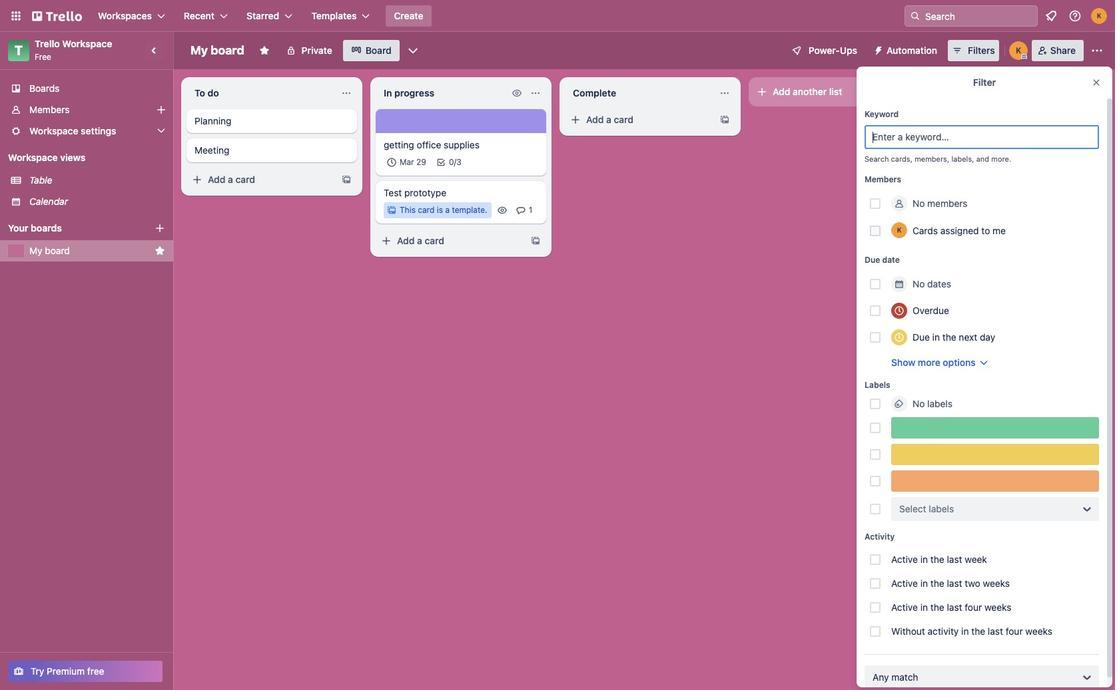 Task type: describe. For each thing, give the bounding box(es) containing it.
your
[[8, 222, 28, 234]]

active in the last week
[[891, 554, 987, 566]]

assigned
[[940, 225, 979, 236]]

labels,
[[951, 155, 974, 163]]

back to home image
[[32, 5, 82, 27]]

getting office supplies
[[384, 139, 480, 151]]

show menu image
[[1090, 44, 1104, 57]]

add for add another list button
[[773, 86, 790, 97]]

show more options
[[891, 357, 976, 368]]

test prototype
[[384, 187, 446, 199]]

a down this card is a template.
[[417, 235, 422, 246]]

no for no dates
[[913, 278, 925, 290]]

prototype
[[404, 187, 446, 199]]

workspaces button
[[90, 5, 173, 27]]

the for four
[[930, 602, 944, 614]]

workspaces
[[98, 10, 152, 21]]

3
[[456, 157, 461, 167]]

0 horizontal spatial members
[[29, 104, 70, 115]]

Search field
[[921, 6, 1037, 26]]

to do
[[195, 87, 219, 99]]

search
[[865, 155, 889, 163]]

options
[[943, 357, 976, 368]]

boards
[[31, 222, 62, 234]]

share button
[[1032, 40, 1084, 61]]

workspace navigation collapse icon image
[[145, 41, 164, 60]]

try premium free button
[[8, 661, 163, 683]]

starred button
[[238, 5, 301, 27]]

recent button
[[176, 5, 236, 27]]

keyword
[[865, 109, 899, 119]]

select
[[899, 504, 926, 515]]

a right is on the left top of page
[[445, 205, 450, 215]]

last for four
[[947, 602, 962, 614]]

add a card for to do
[[208, 174, 255, 185]]

planning link
[[195, 115, 349, 128]]

calendar link
[[29, 195, 165, 208]]

trello workspace free
[[35, 38, 112, 62]]

trello
[[35, 38, 60, 49]]

share
[[1050, 45, 1076, 56]]

To do text field
[[187, 83, 336, 104]]

week
[[965, 554, 987, 566]]

starred icon image
[[155, 246, 165, 256]]

power-
[[809, 45, 840, 56]]

active in the last four weeks
[[891, 602, 1012, 614]]

due for due date
[[865, 255, 880, 265]]

Board name text field
[[184, 40, 251, 61]]

cards,
[[891, 155, 913, 163]]

more.
[[991, 155, 1011, 163]]

settings
[[81, 125, 116, 137]]

1 horizontal spatial members
[[865, 175, 901, 185]]

this card is a template.
[[400, 205, 487, 215]]

add another list
[[773, 86, 842, 97]]

add a card button for in progress
[[376, 230, 522, 252]]

premium
[[47, 666, 85, 677]]

the for day
[[942, 332, 956, 343]]

workspace views
[[8, 152, 85, 163]]

planning
[[195, 115, 231, 127]]

members link
[[0, 99, 173, 121]]

filter
[[973, 77, 996, 88]]

another
[[793, 86, 827, 97]]

complete
[[573, 87, 616, 99]]

0 vertical spatial add a card button
[[565, 109, 711, 131]]

workspace for settings
[[29, 125, 78, 137]]

add a card for in progress
[[397, 235, 444, 246]]

to
[[195, 87, 205, 99]]

without activity in the last four weeks
[[891, 626, 1052, 637]]

next
[[959, 332, 977, 343]]

color: yellow, title: none element
[[891, 444, 1099, 466]]

getting office supplies link
[[384, 139, 538, 152]]

1 horizontal spatial four
[[1006, 626, 1023, 637]]

1
[[529, 205, 532, 215]]

kendallparks02 (kendallparks02) image
[[891, 222, 907, 238]]

try premium free
[[31, 666, 104, 677]]

active for active in the last four weeks
[[891, 602, 918, 614]]

due for due in the next day
[[913, 332, 930, 343]]

list
[[829, 86, 842, 97]]

1 vertical spatial kendallparks02 (kendallparks02) image
[[1009, 41, 1028, 60]]

activity
[[928, 626, 959, 637]]

this member is an admin of this board. image
[[1021, 54, 1027, 60]]

active for active in the last week
[[891, 554, 918, 566]]

due date
[[865, 255, 900, 265]]

last down active in the last four weeks
[[988, 626, 1003, 637]]

power-ups
[[809, 45, 857, 56]]

add for the top the 'add a card' button
[[586, 114, 604, 125]]

dates
[[927, 278, 951, 290]]

1 horizontal spatial kendallparks02 (kendallparks02) image
[[1091, 8, 1107, 24]]

my board link
[[29, 244, 149, 258]]

board link
[[343, 40, 400, 61]]

overdue
[[913, 305, 949, 316]]

Mar 29 checkbox
[[384, 155, 430, 171]]

weeks for active in the last four weeks
[[985, 602, 1012, 614]]

in right activity
[[961, 626, 969, 637]]

filters button
[[948, 40, 999, 61]]

filters
[[968, 45, 995, 56]]

color: green, title: none element
[[891, 418, 1099, 439]]

open information menu image
[[1068, 9, 1082, 23]]

no for no members
[[913, 198, 925, 209]]

0
[[449, 157, 454, 167]]

a down complete on the top right of page
[[606, 114, 611, 125]]

0 horizontal spatial board
[[45, 245, 70, 256]]

1 vertical spatial my
[[29, 245, 42, 256]]

t link
[[8, 40, 29, 61]]

the right activity
[[971, 626, 985, 637]]

in for active in the last week
[[920, 554, 928, 566]]

meeting
[[195, 145, 229, 156]]

starred
[[246, 10, 279, 21]]

members,
[[915, 155, 949, 163]]

templates button
[[303, 5, 378, 27]]

getting
[[384, 139, 414, 151]]

do
[[208, 87, 219, 99]]

progress
[[394, 87, 434, 99]]

close popover image
[[1091, 77, 1102, 88]]

a down 'meeting'
[[228, 174, 233, 185]]



Task type: locate. For each thing, give the bounding box(es) containing it.
0 horizontal spatial due
[[865, 255, 880, 265]]

0 vertical spatial my board
[[191, 43, 244, 57]]

add down 'meeting'
[[208, 174, 225, 185]]

the up active in the last two weeks
[[930, 554, 944, 566]]

views
[[60, 152, 85, 163]]

1 horizontal spatial add a card
[[397, 235, 444, 246]]

1 vertical spatial members
[[865, 175, 901, 185]]

mar 29
[[400, 157, 426, 167]]

active for active in the last two weeks
[[891, 578, 918, 590]]

1 vertical spatial no
[[913, 278, 925, 290]]

no members
[[913, 198, 968, 209]]

workspace up workspace views
[[29, 125, 78, 137]]

labels for select labels
[[929, 504, 954, 515]]

create from template… image
[[341, 175, 352, 185], [530, 236, 541, 246]]

in down "active in the last week"
[[920, 578, 928, 590]]

1 vertical spatial create from template… image
[[530, 236, 541, 246]]

1 horizontal spatial add a card button
[[376, 230, 522, 252]]

0 horizontal spatial my
[[29, 245, 42, 256]]

card for to do the 'add a card' button
[[235, 174, 255, 185]]

labels for no labels
[[927, 398, 953, 410]]

2 vertical spatial add a card
[[397, 235, 444, 246]]

workspace inside trello workspace free
[[62, 38, 112, 49]]

1 vertical spatial four
[[1006, 626, 1023, 637]]

in for active in the last four weeks
[[920, 602, 928, 614]]

0 horizontal spatial add a card
[[208, 174, 255, 185]]

last for week
[[947, 554, 962, 566]]

card left is on the left top of page
[[418, 205, 435, 215]]

labels right select
[[929, 504, 954, 515]]

the for two
[[930, 578, 944, 590]]

members down boards
[[29, 104, 70, 115]]

no left dates
[[913, 278, 925, 290]]

in progress
[[384, 87, 434, 99]]

show
[[891, 357, 915, 368]]

add a card
[[586, 114, 633, 125], [208, 174, 255, 185], [397, 235, 444, 246]]

2 vertical spatial weeks
[[1025, 626, 1052, 637]]

more
[[918, 357, 940, 368]]

last
[[947, 554, 962, 566], [947, 578, 962, 590], [947, 602, 962, 614], [988, 626, 1003, 637]]

office
[[417, 139, 441, 151]]

the for week
[[930, 554, 944, 566]]

0 horizontal spatial my board
[[29, 245, 70, 256]]

active
[[891, 554, 918, 566], [891, 578, 918, 590], [891, 602, 918, 614]]

workspace up table
[[8, 152, 58, 163]]

day
[[980, 332, 995, 343]]

add a card button down this card is a template.
[[376, 230, 522, 252]]

four
[[965, 602, 982, 614], [1006, 626, 1023, 637]]

match
[[891, 672, 918, 683]]

0 vertical spatial board
[[211, 43, 244, 57]]

search image
[[910, 11, 921, 21]]

2 no from the top
[[913, 278, 925, 290]]

create from template… image for in progress
[[530, 236, 541, 246]]

in
[[932, 332, 940, 343], [920, 554, 928, 566], [920, 578, 928, 590], [920, 602, 928, 614], [961, 626, 969, 637]]

create button
[[386, 5, 431, 27]]

this
[[400, 205, 416, 215]]

mar
[[400, 157, 414, 167]]

last left two
[[947, 578, 962, 590]]

board inside text box
[[211, 43, 244, 57]]

cards assigned to me
[[913, 225, 1006, 236]]

workspace settings button
[[0, 121, 173, 142]]

kendallparks02 (kendallparks02) image right open information menu image
[[1091, 8, 1107, 24]]

is
[[437, 205, 443, 215]]

add a card button down complete text box
[[565, 109, 711, 131]]

private
[[302, 45, 332, 56]]

create
[[394, 10, 423, 21]]

last for two
[[947, 578, 962, 590]]

color: orange, title: none element
[[891, 471, 1099, 492]]

add a card button down meeting link
[[187, 169, 333, 191]]

and
[[976, 155, 989, 163]]

automation
[[887, 45, 937, 56]]

0 horizontal spatial create from template… image
[[341, 175, 352, 185]]

kendallparks02 (kendallparks02) image right filters
[[1009, 41, 1028, 60]]

my board inside 'board name' text box
[[191, 43, 244, 57]]

1 vertical spatial active
[[891, 578, 918, 590]]

Complete text field
[[565, 83, 714, 104]]

add
[[773, 86, 790, 97], [586, 114, 604, 125], [208, 174, 225, 185], [397, 235, 415, 246]]

weeks
[[983, 578, 1010, 590], [985, 602, 1012, 614], [1025, 626, 1052, 637]]

0 vertical spatial create from template… image
[[341, 175, 352, 185]]

table link
[[29, 174, 165, 187]]

no for no labels
[[913, 398, 925, 410]]

1 vertical spatial add a card
[[208, 174, 255, 185]]

template.
[[452, 205, 487, 215]]

weeks for active in the last two weeks
[[983, 578, 1010, 590]]

board left star or unstar board icon
[[211, 43, 244, 57]]

active down activity at bottom
[[891, 554, 918, 566]]

in for due in the next day
[[932, 332, 940, 343]]

customize views image
[[406, 44, 420, 57]]

1 vertical spatial weeks
[[985, 602, 1012, 614]]

card
[[614, 114, 633, 125], [235, 174, 255, 185], [418, 205, 435, 215], [425, 235, 444, 246]]

0 vertical spatial due
[[865, 255, 880, 265]]

0 horizontal spatial add a card button
[[187, 169, 333, 191]]

any
[[873, 672, 889, 683]]

1 no from the top
[[913, 198, 925, 209]]

active up without on the right of page
[[891, 602, 918, 614]]

0 notifications image
[[1043, 8, 1059, 24]]

add down complete on the top right of page
[[586, 114, 604, 125]]

the
[[942, 332, 956, 343], [930, 554, 944, 566], [930, 578, 944, 590], [930, 602, 944, 614], [971, 626, 985, 637]]

two
[[965, 578, 980, 590]]

add a card button for to do
[[187, 169, 333, 191]]

kendallparks02 (kendallparks02) image
[[1091, 8, 1107, 24], [1009, 41, 1028, 60]]

templates
[[311, 10, 357, 21]]

In progress text field
[[376, 83, 509, 104]]

automation button
[[868, 40, 945, 61]]

due left date
[[865, 255, 880, 265]]

1 horizontal spatial my board
[[191, 43, 244, 57]]

active in the last two weeks
[[891, 578, 1010, 590]]

the down "active in the last week"
[[930, 578, 944, 590]]

0 vertical spatial no
[[913, 198, 925, 209]]

no up cards
[[913, 198, 925, 209]]

add for the 'add a card' button corresponding to in progress
[[397, 235, 415, 246]]

active down "active in the last week"
[[891, 578, 918, 590]]

1 vertical spatial workspace
[[29, 125, 78, 137]]

29
[[416, 157, 426, 167]]

1 active from the top
[[891, 554, 918, 566]]

date
[[882, 255, 900, 265]]

2 vertical spatial no
[[913, 398, 925, 410]]

private button
[[278, 40, 340, 61]]

1 vertical spatial add a card button
[[187, 169, 333, 191]]

add left another
[[773, 86, 790, 97]]

0 horizontal spatial four
[[965, 602, 982, 614]]

0 vertical spatial my
[[191, 43, 208, 57]]

1 vertical spatial due
[[913, 332, 930, 343]]

in up active in the last two weeks
[[920, 554, 928, 566]]

board down boards
[[45, 245, 70, 256]]

your boards with 1 items element
[[8, 220, 135, 236]]

0 vertical spatial members
[[29, 104, 70, 115]]

3 active from the top
[[891, 602, 918, 614]]

in up show more options
[[932, 332, 940, 343]]

1 vertical spatial labels
[[929, 504, 954, 515]]

1 horizontal spatial my
[[191, 43, 208, 57]]

0 vertical spatial labels
[[927, 398, 953, 410]]

boards link
[[0, 78, 173, 99]]

0 vertical spatial active
[[891, 554, 918, 566]]

calendar
[[29, 196, 68, 207]]

1 vertical spatial board
[[45, 245, 70, 256]]

last left week
[[947, 554, 962, 566]]

the left 'next'
[[942, 332, 956, 343]]

select labels
[[899, 504, 954, 515]]

1 vertical spatial my board
[[29, 245, 70, 256]]

0 vertical spatial four
[[965, 602, 982, 614]]

add down the this
[[397, 235, 415, 246]]

workspace for views
[[8, 152, 58, 163]]

my inside 'board name' text box
[[191, 43, 208, 57]]

board
[[366, 45, 392, 56]]

my board down recent popup button
[[191, 43, 244, 57]]

my board
[[191, 43, 244, 57], [29, 245, 70, 256]]

star or unstar board image
[[259, 45, 270, 56]]

2 vertical spatial add a card button
[[376, 230, 522, 252]]

2 active from the top
[[891, 578, 918, 590]]

card down is on the left top of page
[[425, 235, 444, 246]]

last down active in the last two weeks
[[947, 602, 962, 614]]

ups
[[840, 45, 857, 56]]

0 vertical spatial workspace
[[62, 38, 112, 49]]

0 vertical spatial weeks
[[983, 578, 1010, 590]]

in up without on the right of page
[[920, 602, 928, 614]]

board
[[211, 43, 244, 57], [45, 245, 70, 256]]

due
[[865, 255, 880, 265], [913, 332, 930, 343]]

activity
[[865, 532, 895, 542]]

card for the top the 'add a card' button
[[614, 114, 633, 125]]

1 horizontal spatial due
[[913, 332, 930, 343]]

my down your boards
[[29, 245, 42, 256]]

add board image
[[155, 223, 165, 234]]

due up more
[[913, 332, 930, 343]]

card for the 'add a card' button corresponding to in progress
[[425, 235, 444, 246]]

1 horizontal spatial create from template… image
[[530, 236, 541, 246]]

primary element
[[0, 0, 1115, 32]]

workspace inside dropdown button
[[29, 125, 78, 137]]

free
[[87, 666, 104, 677]]

0 / 3
[[449, 157, 461, 167]]

add another list button
[[749, 77, 930, 107]]

due in the next day
[[913, 332, 995, 343]]

card down complete text box
[[614, 114, 633, 125]]

0 horizontal spatial kendallparks02 (kendallparks02) image
[[1009, 41, 1028, 60]]

2 horizontal spatial add a card button
[[565, 109, 711, 131]]

any match
[[873, 672, 918, 683]]

boards
[[29, 83, 60, 94]]

0 vertical spatial add a card
[[586, 114, 633, 125]]

no down more
[[913, 398, 925, 410]]

my
[[191, 43, 208, 57], [29, 245, 42, 256]]

2 horizontal spatial add a card
[[586, 114, 633, 125]]

to
[[981, 225, 990, 236]]

search cards, members, labels, and more.
[[865, 155, 1011, 163]]

Enter a keyword… text field
[[865, 125, 1099, 149]]

2 vertical spatial active
[[891, 602, 918, 614]]

workspace right trello
[[62, 38, 112, 49]]

the up activity
[[930, 602, 944, 614]]

my board down boards
[[29, 245, 70, 256]]

cards
[[913, 225, 938, 236]]

1 horizontal spatial board
[[211, 43, 244, 57]]

without
[[891, 626, 925, 637]]

trello workspace link
[[35, 38, 112, 49]]

sm image
[[868, 40, 887, 59]]

table
[[29, 175, 52, 186]]

add a card down the this
[[397, 235, 444, 246]]

free
[[35, 52, 51, 62]]

show more options button
[[891, 356, 989, 370]]

no dates
[[913, 278, 951, 290]]

create from template… image for to do
[[341, 175, 352, 185]]

members down search
[[865, 175, 901, 185]]

labels
[[865, 380, 890, 390]]

3 no from the top
[[913, 398, 925, 410]]

create from template… image
[[719, 115, 730, 125]]

in for active in the last two weeks
[[920, 578, 928, 590]]

add a card down 'meeting'
[[208, 174, 255, 185]]

my down recent
[[191, 43, 208, 57]]

2 vertical spatial workspace
[[8, 152, 58, 163]]

card down meeting link
[[235, 174, 255, 185]]

add a card down complete on the top right of page
[[586, 114, 633, 125]]

your boards
[[8, 222, 62, 234]]

0 vertical spatial kendallparks02 (kendallparks02) image
[[1091, 8, 1107, 24]]

labels down show more options button
[[927, 398, 953, 410]]

add for to do the 'add a card' button
[[208, 174, 225, 185]]



Task type: vqa. For each thing, say whether or not it's contained in the screenshot.
the Trello
yes



